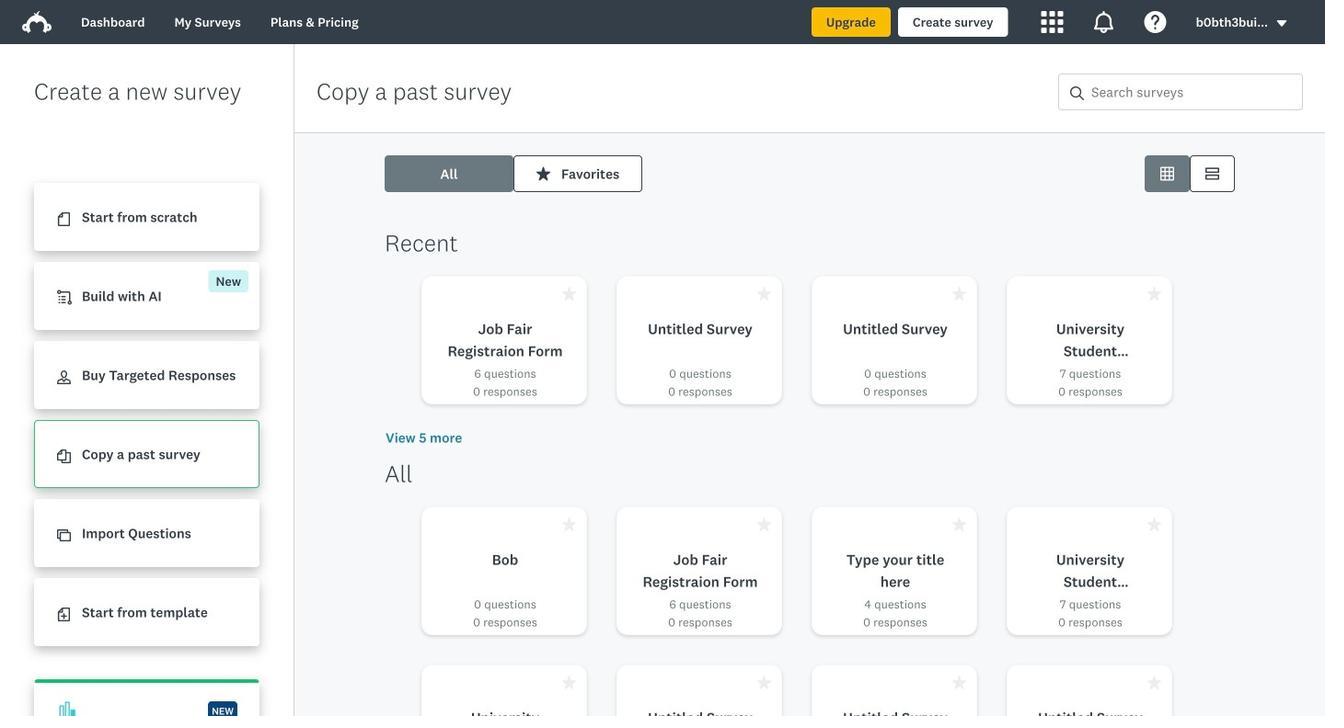 Task type: vqa. For each thing, say whether or not it's contained in the screenshot.
right the Select Menu field
no



Task type: locate. For each thing, give the bounding box(es) containing it.
products icon image
[[1041, 11, 1064, 33], [1041, 11, 1064, 33]]

dropdown arrow icon image
[[1276, 17, 1288, 30], [1277, 20, 1287, 27]]

2 brand logo image from the top
[[22, 11, 52, 33]]

help icon image
[[1145, 11, 1167, 33]]

1 brand logo image from the top
[[22, 7, 52, 37]]

starfilled image
[[537, 167, 550, 181], [562, 287, 576, 301], [757, 287, 771, 301], [953, 287, 966, 301], [1148, 287, 1161, 301], [562, 518, 576, 532], [562, 676, 576, 690], [757, 676, 771, 690]]

document image
[[57, 213, 71, 227]]

textboxmultiple image
[[1206, 167, 1219, 181]]

brand logo image
[[22, 7, 52, 37], [22, 11, 52, 33]]

starfilled image
[[757, 518, 771, 532], [953, 518, 966, 532], [1148, 518, 1161, 532], [953, 676, 966, 690], [1148, 676, 1161, 690]]



Task type: describe. For each thing, give the bounding box(es) containing it.
search image
[[1070, 86, 1084, 100]]

documentclone image
[[57, 450, 71, 464]]

user image
[[57, 371, 71, 385]]

documentplus image
[[57, 609, 71, 622]]

notification center icon image
[[1093, 11, 1115, 33]]

clone image
[[57, 529, 71, 543]]

grid image
[[1161, 167, 1174, 181]]

Search surveys field
[[1084, 75, 1302, 110]]



